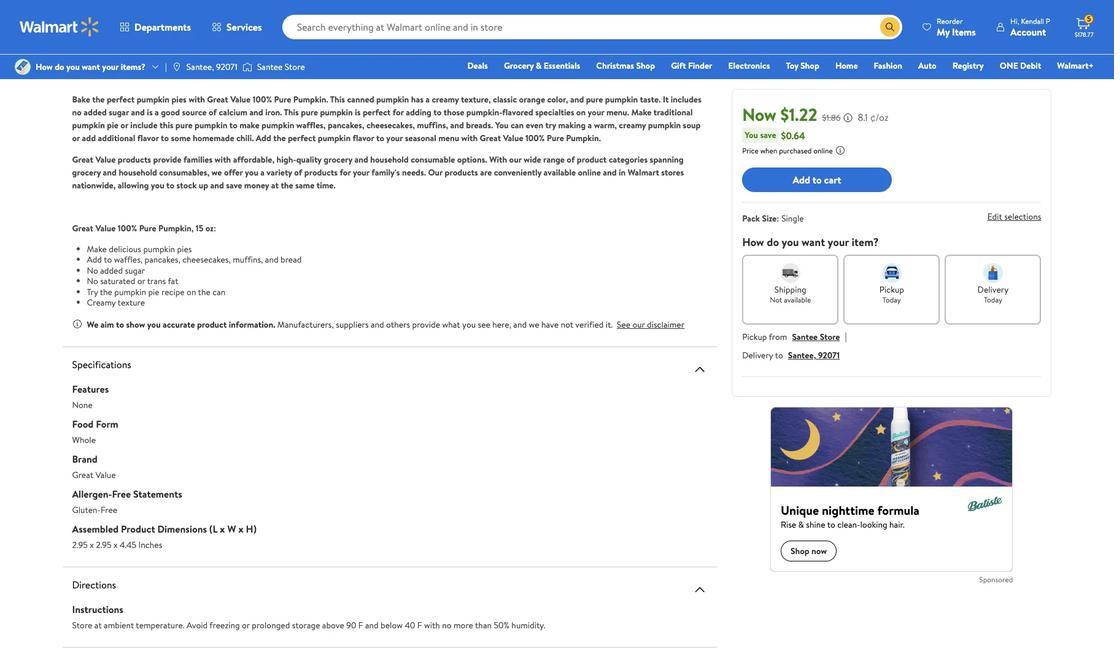 Task type: describe. For each thing, give the bounding box(es) containing it.
grocery & essentials link
[[498, 59, 586, 72]]

pumpkin up good
[[137, 93, 170, 106]]

1 horizontal spatial 100%
[[253, 93, 272, 106]]

1 horizontal spatial online
[[814, 146, 833, 156]]

saturated
[[100, 275, 135, 287]]

0 vertical spatial santee,
[[187, 61, 214, 73]]

or up additional
[[120, 119, 128, 131]]

grocery
[[504, 60, 534, 72]]

store inside pickup from santee store | delivery to santee, 92071
[[820, 331, 840, 343]]

and right here,
[[513, 318, 527, 331]]

$1.86
[[822, 112, 841, 124]]

1 horizontal spatial creamy
[[619, 119, 646, 131]]

grocery & essentials
[[504, 60, 580, 72]]

available inside shipping not available
[[784, 295, 811, 305]]

my
[[937, 25, 950, 38]]

x right (l
[[220, 522, 225, 536]]

product details image
[[693, 63, 707, 77]]

can inside make delicious pumpkin pies add to waffles, pancakes, cheesecakes, muffins, and bread no added sugar no saturated or trans fat try the pumpkin pie recipe on the can creamy texture
[[213, 286, 226, 298]]

the right bake
[[92, 93, 105, 106]]

taste.
[[640, 93, 661, 106]]

0 vertical spatial pumpkin.
[[293, 93, 328, 106]]

food
[[72, 417, 94, 431]]

christmas shop link
[[591, 59, 661, 72]]

1 horizontal spatial delivery
[[978, 284, 1009, 296]]

pack
[[742, 212, 760, 225]]

$0.64
[[781, 129, 805, 142]]

you right allowing at the top left of the page
[[151, 179, 164, 192]]

includes
[[671, 93, 702, 106]]

do for how do you want your items?
[[55, 61, 64, 73]]

2 vertical spatial perfect
[[288, 132, 316, 144]]

shop for christmas shop
[[636, 60, 655, 72]]

added inside bake the perfect pumpkin pies with great value 100% pure pumpkin. this canned pumpkin has a creamy texture, classic orange color, and pure pumpkin taste. it includes no added sugar and is a good source of calcium and iron. this pure pumpkin is perfect for adding to those pumpkin-flavored specialties on your menu. make traditional pumpkin pie or include this pure pumpkin to make pumpkin waffles, pancakes, cheesecakes, muffins, and breads. you can even try making a warm, creamy pumpkin soup or add additional flavor to some homemade chili. add the perfect pumpkin flavor to your seasonal menu with great value 100% pure pumpkin.
[[84, 106, 107, 118]]

h)
[[246, 522, 257, 536]]

0 vertical spatial pure
[[274, 93, 291, 106]]

up
[[199, 179, 208, 192]]

8.1 ¢/oz you save $0.64
[[745, 111, 889, 142]]

and up nationwide,
[[103, 166, 117, 179]]

1 4 from the left
[[150, 12, 155, 22]]

x right 'w' at left
[[238, 522, 244, 536]]

fat 9 • carbohydrate 4 • protein 4
[[82, 12, 191, 22]]

0 vertical spatial grocery
[[324, 153, 352, 166]]

great value products provide families with affordable, high-quality grocery and household consumable options. with our wide range of product categories spanning grocery and household consumables, we offer you a variety of products for your family's needs. our products are conveniently available online and in walmart stores nationwide, allowing you to stock up and save money at the same time.
[[72, 153, 684, 192]]

pies inside make delicious pumpkin pies add to waffles, pancakes, cheesecakes, muffins, and bread no added sugar no saturated or trans fat try the pumpkin pie recipe on the can creamy texture
[[177, 243, 192, 255]]

 image for santee store
[[242, 61, 252, 73]]

we aim to show you accurate product information. manufacturers, suppliers and others provide what you see here, and we have not verified it. see our disclaimer
[[87, 318, 685, 331]]

1 horizontal spatial products
[[304, 166, 338, 179]]

on inside bake the perfect pumpkin pies with great value 100% pure pumpkin. this canned pumpkin has a creamy texture, classic orange color, and pure pumpkin taste. it includes no added sugar and is a good source of calcium and iron. this pure pumpkin is perfect for adding to those pumpkin-flavored specialties on your menu. make traditional pumpkin pie or include this pure pumpkin to make pumpkin waffles, pancakes, cheesecakes, muffins, and breads. you can even try making a warm, creamy pumpkin soup or add additional flavor to some homemade chili. add the perfect pumpkin flavor to your seasonal menu with great value 100% pure pumpkin.
[[576, 106, 586, 118]]

from
[[769, 331, 787, 343]]

1 vertical spatial household
[[119, 166, 157, 179]]

the up high-
[[273, 132, 286, 144]]

pumpkin up homemade
[[195, 119, 227, 131]]

and left in
[[603, 166, 617, 179]]

15
[[196, 222, 203, 235]]

auto
[[918, 60, 937, 72]]

0 vertical spatial pure
[[586, 93, 603, 106]]

value up delicious
[[95, 222, 116, 235]]

5
[[1087, 14, 1091, 24]]

oz:
[[205, 222, 216, 235]]

fashion
[[874, 60, 903, 72]]

pumpkin up 'add'
[[72, 119, 105, 131]]

:
[[777, 212, 779, 225]]

a left good
[[155, 106, 159, 118]]

disclaimer
[[647, 318, 685, 331]]

you left see
[[462, 318, 476, 331]]

and up include
[[131, 106, 145, 118]]

and down those
[[450, 119, 464, 131]]

pumpkin up menu.
[[605, 93, 638, 106]]

toy shop link
[[781, 59, 825, 72]]

1 flavor from the left
[[137, 132, 159, 144]]

home link
[[830, 59, 864, 72]]

1 is from the left
[[147, 106, 153, 118]]

great inside features none food form whole brand great value allergen-free statements gluten-free assembled product dimensions (l x w x h) 2.95 x 2.95 x 4.45 inches
[[72, 469, 93, 481]]

0 horizontal spatial pure
[[139, 222, 156, 235]]

offer
[[224, 166, 243, 179]]

the inside great value products provide families with affordable, high-quality grocery and household consumable options. with our wide range of product categories spanning grocery and household consumables, we offer you a variety of products for your family's needs. our products are conveniently available online and in walmart stores nationwide, allowing you to stock up and save money at the same time.
[[281, 179, 293, 192]]

product inside great value products provide families with affordable, high-quality grocery and household consumable options. with our wide range of product categories spanning grocery and household consumables, we offer you a variety of products for your family's needs. our products are conveniently available online and in walmart stores nationwide, allowing you to stock up and save money at the same time.
[[577, 153, 607, 166]]

and up the make
[[249, 106, 263, 118]]

0 horizontal spatial this
[[284, 106, 299, 118]]

wide
[[524, 153, 541, 166]]

pumpkin down canned
[[320, 106, 353, 118]]

to down this
[[161, 132, 169, 144]]

menu.
[[607, 106, 629, 118]]

try
[[546, 119, 556, 131]]

below
[[381, 619, 403, 631]]

at inside instructions store at ambient temperature. avoid freezing or prolonged storage above 90 f and below 40 f with no more than 50% humidity.
[[94, 619, 102, 631]]

brand
[[72, 452, 97, 466]]

santee, 92071 button
[[788, 349, 840, 362]]

pumpkin,
[[158, 222, 194, 235]]

1 horizontal spatial of
[[294, 166, 302, 179]]

muffins, inside bake the perfect pumpkin pies with great value 100% pure pumpkin. this canned pumpkin has a creamy texture, classic orange color, and pure pumpkin taste. it includes no added sugar and is a good source of calcium and iron. this pure pumpkin is perfect for adding to those pumpkin-flavored specialties on your menu. make traditional pumpkin pie or include this pure pumpkin to make pumpkin waffles, pancakes, cheesecakes, muffins, and breads. you can even try making a warm, creamy pumpkin soup or add additional flavor to some homemade chili. add the perfect pumpkin flavor to your seasonal menu with great value 100% pure pumpkin.
[[417, 119, 448, 131]]

pickup from santee store | delivery to santee, 92071
[[742, 330, 847, 362]]

fat
[[82, 12, 92, 22]]

or left 'add'
[[72, 132, 80, 144]]

$1.22
[[781, 103, 818, 126]]

1 vertical spatial provide
[[412, 318, 440, 331]]

are
[[480, 166, 492, 179]]

2 no from the top
[[87, 275, 98, 287]]

2 4 from the left
[[186, 12, 191, 22]]

1 horizontal spatial we
[[529, 318, 539, 331]]

deals link
[[462, 59, 494, 72]]

pickup for pickup today
[[880, 284, 904, 296]]

you up bake
[[66, 61, 80, 73]]

2 vertical spatial 100%
[[118, 222, 137, 235]]

statements
[[133, 487, 182, 501]]

great down nationwide,
[[72, 222, 93, 235]]

in
[[619, 166, 626, 179]]

make inside bake the perfect pumpkin pies with great value 100% pure pumpkin. this canned pumpkin has a creamy texture, classic orange color, and pure pumpkin taste. it includes no added sugar and is a good source of calcium and iron. this pure pumpkin is perfect for adding to those pumpkin-flavored specialties on your menu. make traditional pumpkin pie or include this pure pumpkin to make pumpkin waffles, pancakes, cheesecakes, muffins, and breads. you can even try making a warm, creamy pumpkin soup or add additional flavor to some homemade chili. add the perfect pumpkin flavor to your seasonal menu with great value 100% pure pumpkin.
[[631, 106, 652, 118]]

with up source
[[189, 93, 205, 106]]

0 vertical spatial this
[[330, 93, 345, 106]]

and right 'up'
[[210, 179, 224, 192]]

value up with
[[503, 132, 523, 144]]

santee, inside pickup from santee store | delivery to santee, 92071
[[788, 349, 816, 362]]

40
[[405, 619, 415, 631]]

1 2.95 from the left
[[72, 539, 88, 551]]

0 vertical spatial 92071
[[216, 61, 238, 73]]

a right has
[[426, 93, 430, 106]]

1 • from the left
[[100, 12, 102, 22]]

show
[[126, 318, 145, 331]]

ambient
[[104, 619, 134, 631]]

added inside make delicious pumpkin pies add to waffles, pancakes, cheesecakes, muffins, and bread no added sugar no saturated or trans fat try the pumpkin pie recipe on the can creamy texture
[[100, 264, 123, 277]]

price when purchased online
[[742, 146, 833, 156]]

here,
[[493, 318, 511, 331]]

manufacturers,
[[277, 318, 334, 331]]

1 vertical spatial pure
[[547, 132, 564, 144]]

2 horizontal spatial 100%
[[525, 132, 545, 144]]

at inside great value products provide families with affordable, high-quality grocery and household consumable options. with our wide range of product categories spanning grocery and household consumables, we offer you a variety of products for your family's needs. our products are conveniently available online and in walmart stores nationwide, allowing you to stock up and save money at the same time.
[[271, 179, 279, 192]]

pumpkin down traditional
[[648, 119, 681, 131]]

you right show
[[147, 318, 161, 331]]

it
[[663, 93, 669, 106]]

and inside instructions store at ambient temperature. avoid freezing or prolonged storage above 90 f and below 40 f with no more than 50% humidity.
[[365, 619, 379, 631]]

want for item?
[[802, 235, 825, 250]]

cheesecakes, inside make delicious pumpkin pies add to waffles, pancakes, cheesecakes, muffins, and bread no added sugar no saturated or trans fat try the pumpkin pie recipe on the can creamy texture
[[182, 254, 231, 266]]

1 vertical spatial free
[[101, 504, 117, 516]]

with inside instructions store at ambient temperature. avoid freezing or prolonged storage above 90 f and below 40 f with no more than 50% humidity.
[[424, 619, 440, 631]]

make inside make delicious pumpkin pies add to waffles, pancakes, cheesecakes, muffins, and bread no added sugar no saturated or trans fat try the pumpkin pie recipe on the can creamy texture
[[87, 243, 107, 255]]

no inside bake the perfect pumpkin pies with great value 100% pure pumpkin. this canned pumpkin has a creamy texture, classic orange color, and pure pumpkin taste. it includes no added sugar and is a good source of calcium and iron. this pure pumpkin is perfect for adding to those pumpkin-flavored specialties on your menu. make traditional pumpkin pie or include this pure pumpkin to make pumpkin waffles, pancakes, cheesecakes, muffins, and breads. you can even try making a warm, creamy pumpkin soup or add additional flavor to some homemade chili. add the perfect pumpkin flavor to your seasonal menu with great value 100% pure pumpkin.
[[72, 106, 82, 118]]

save inside great value products provide families with affordable, high-quality grocery and household consumable options. with our wide range of product categories spanning grocery and household consumables, we offer you a variety of products for your family's needs. our products are conveniently available online and in walmart stores nationwide, allowing you to stock up and save money at the same time.
[[226, 179, 242, 192]]

departments
[[134, 20, 191, 34]]

pie inside make delicious pumpkin pies add to waffles, pancakes, cheesecakes, muffins, and bread no added sugar no saturated or trans fat try the pumpkin pie recipe on the can creamy texture
[[148, 286, 159, 298]]

and down bake the perfect pumpkin pies with great value 100% pure pumpkin. this canned pumpkin has a creamy texture, classic orange color, and pure pumpkin taste. it includes no added sugar and is a good source of calcium and iron. this pure pumpkin is perfect for adding to those pumpkin-flavored specialties on your menu. make traditional pumpkin pie or include this pure pumpkin to make pumpkin waffles, pancakes, cheesecakes, muffins, and breads. you can even try making a warm, creamy pumpkin soup or add additional flavor to some homemade chili. add the perfect pumpkin flavor to your seasonal menu with great value 100% pure pumpkin.
[[355, 153, 368, 166]]

deals
[[467, 60, 488, 72]]

pancakes, inside bake the perfect pumpkin pies with great value 100% pure pumpkin. this canned pumpkin has a creamy texture, classic orange color, and pure pumpkin taste. it includes no added sugar and is a good source of calcium and iron. this pure pumpkin is perfect for adding to those pumpkin-flavored specialties on your menu. make traditional pumpkin pie or include this pure pumpkin to make pumpkin waffles, pancakes, cheesecakes, muffins, and breads. you can even try making a warm, creamy pumpkin soup or add additional flavor to some homemade chili. add the perfect pumpkin flavor to your seasonal menu with great value 100% pure pumpkin.
[[328, 119, 364, 131]]

x left 4.45
[[114, 539, 118, 551]]

not
[[770, 295, 782, 305]]

variety
[[267, 166, 292, 179]]

0 horizontal spatial perfect
[[107, 93, 135, 106]]

value inside great value products provide families with affordable, high-quality grocery and household consumable options. with our wide range of product categories spanning grocery and household consumables, we offer you a variety of products for your family's needs. our products are conveniently available online and in walmart stores nationwide, allowing you to stock up and save money at the same time.
[[95, 153, 116, 166]]

your left seasonal
[[386, 132, 403, 144]]

2 is from the left
[[355, 106, 361, 118]]

santee inside pickup from santee store | delivery to santee, 92071
[[792, 331, 818, 343]]

1 vertical spatial product
[[197, 318, 227, 331]]

x down assembled on the bottom
[[90, 539, 94, 551]]

no inside instructions store at ambient temperature. avoid freezing or prolonged storage above 90 f and below 40 f with no more than 50% humidity.
[[442, 619, 452, 631]]

debit
[[1020, 60, 1041, 72]]

protein
[[161, 12, 184, 22]]

we
[[87, 318, 98, 331]]

sponsored
[[979, 575, 1013, 585]]

5 $178.77
[[1075, 14, 1094, 39]]

auto link
[[913, 59, 942, 72]]

none
[[72, 399, 93, 411]]

specifications image
[[693, 362, 707, 377]]

1 horizontal spatial household
[[370, 153, 409, 166]]

0 horizontal spatial |
[[165, 61, 167, 73]]

p
[[1046, 16, 1050, 26]]

electronics
[[728, 60, 770, 72]]

0 horizontal spatial products
[[118, 153, 151, 166]]

pies inside bake the perfect pumpkin pies with great value 100% pure pumpkin. this canned pumpkin has a creamy texture, classic orange color, and pure pumpkin taste. it includes no added sugar and is a good source of calcium and iron. this pure pumpkin is perfect for adding to those pumpkin-flavored specialties on your menu. make traditional pumpkin pie or include this pure pumpkin to make pumpkin waffles, pancakes, cheesecakes, muffins, and breads. you can even try making a warm, creamy pumpkin soup or add additional flavor to some homemade chili. add the perfect pumpkin flavor to your seasonal menu with great value 100% pure pumpkin.
[[172, 93, 187, 106]]

4.45
[[120, 539, 136, 551]]

you inside bake the perfect pumpkin pies with great value 100% pure pumpkin. this canned pumpkin has a creamy texture, classic orange color, and pure pumpkin taste. it includes no added sugar and is a good source of calcium and iron. this pure pumpkin is perfect for adding to those pumpkin-flavored specialties on your menu. make traditional pumpkin pie or include this pure pumpkin to make pumpkin waffles, pancakes, cheesecakes, muffins, and breads. you can even try making a warm, creamy pumpkin soup or add additional flavor to some homemade chili. add the perfect pumpkin flavor to your seasonal menu with great value 100% pure pumpkin.
[[495, 119, 509, 131]]

options.
[[457, 153, 487, 166]]

0 vertical spatial product
[[72, 58, 106, 72]]

your left the items?
[[102, 61, 119, 73]]

walmart
[[628, 166, 659, 179]]

one debit link
[[994, 59, 1047, 72]]

gluten-
[[72, 504, 101, 516]]

for inside bake the perfect pumpkin pies with great value 100% pure pumpkin. this canned pumpkin has a creamy texture, classic orange color, and pure pumpkin taste. it includes no added sugar and is a good source of calcium and iron. this pure pumpkin is perfect for adding to those pumpkin-flavored specialties on your menu. make traditional pumpkin pie or include this pure pumpkin to make pumpkin waffles, pancakes, cheesecakes, muffins, and breads. you can even try making a warm, creamy pumpkin soup or add additional flavor to some homemade chili. add the perfect pumpkin flavor to your seasonal menu with great value 100% pure pumpkin.
[[393, 106, 404, 118]]

with inside great value products provide families with affordable, high-quality grocery and household consumable options. with our wide range of product categories spanning grocery and household consumables, we offer you a variety of products for your family's needs. our products are conveniently available online and in walmart stores nationwide, allowing you to stock up and save money at the same time.
[[215, 153, 231, 166]]

walmart+ link
[[1052, 59, 1100, 72]]

hi, kendall p account
[[1011, 16, 1050, 38]]

can inside bake the perfect pumpkin pies with great value 100% pure pumpkin. this canned pumpkin has a creamy texture, classic orange color, and pure pumpkin taste. it includes no added sugar and is a good source of calcium and iron. this pure pumpkin is perfect for adding to those pumpkin-flavored specialties on your menu. make traditional pumpkin pie or include this pure pumpkin to make pumpkin waffles, pancakes, cheesecakes, muffins, and breads. you can even try making a warm, creamy pumpkin soup or add additional flavor to some homemade chili. add the perfect pumpkin flavor to your seasonal menu with great value 100% pure pumpkin.
[[511, 119, 524, 131]]

0 vertical spatial free
[[112, 487, 131, 501]]

1 vertical spatial perfect
[[363, 106, 391, 118]]

we inside great value products provide families with affordable, high-quality grocery and household consumable options. with our wide range of product categories spanning grocery and household consumables, we offer you a variety of products for your family's needs. our products are conveniently available online and in walmart stores nationwide, allowing you to stock up and save money at the same time.
[[212, 166, 222, 179]]

directions
[[72, 578, 116, 592]]

value inside features none food form whole brand great value allergen-free statements gluten-free assembled product dimensions (l x w x h) 2.95 x 2.95 x 4.45 inches
[[95, 469, 116, 481]]

great down breads.
[[480, 132, 501, 144]]

chili.
[[236, 132, 254, 144]]

families
[[184, 153, 213, 166]]

today for pickup
[[883, 295, 901, 305]]

Walmart Site-Wide search field
[[282, 15, 903, 39]]

your up 'warm,'
[[588, 106, 604, 118]]

to up great value products provide families with affordable, high-quality grocery and household consumable options. with our wide range of product categories spanning grocery and household consumables, we offer you a variety of products for your family's needs. our products are conveniently available online and in walmart stores nationwide, allowing you to stock up and save money at the same time.
[[376, 132, 384, 144]]

to left those
[[434, 106, 442, 118]]

pancakes, inside make delicious pumpkin pies add to waffles, pancakes, cheesecakes, muffins, and bread no added sugar no saturated or trans fat try the pumpkin pie recipe on the can creamy texture
[[145, 254, 180, 266]]

8.1
[[858, 111, 868, 124]]

reorder my items
[[937, 16, 976, 38]]

today for delivery
[[984, 295, 1003, 305]]

instructions
[[72, 603, 123, 616]]

and left others
[[371, 318, 384, 331]]

prolonged
[[252, 619, 290, 631]]

stores
[[661, 166, 684, 179]]

$178.77
[[1075, 30, 1094, 39]]

see
[[617, 318, 631, 331]]

w
[[227, 522, 236, 536]]

2 • from the left
[[156, 12, 159, 22]]

 image for how do you want your items?
[[15, 59, 31, 75]]

1 no from the top
[[87, 264, 98, 277]]

for inside great value products provide families with affordable, high-quality grocery and household consumable options. with our wide range of product categories spanning grocery and household consumables, we offer you a variety of products for your family's needs. our products are conveniently available online and in walmart stores nationwide, allowing you to stock up and save money at the same time.
[[340, 166, 351, 179]]

trans
[[147, 275, 166, 287]]

texture
[[118, 297, 145, 309]]

items
[[952, 25, 976, 38]]

and right color,
[[570, 93, 584, 106]]

to down calcium
[[229, 119, 238, 131]]

recipe
[[161, 286, 185, 298]]

gift finder
[[671, 60, 713, 72]]



Task type: vqa. For each thing, say whether or not it's contained in the screenshot.
the opened
no



Task type: locate. For each thing, give the bounding box(es) containing it.
seasonal
[[405, 132, 436, 144]]

0 horizontal spatial no
[[72, 106, 82, 118]]

to right aim
[[116, 318, 124, 331]]

product inside features none food form whole brand great value allergen-free statements gluten-free assembled product dimensions (l x w x h) 2.95 x 2.95 x 4.45 inches
[[121, 522, 155, 536]]

pack size : single
[[742, 212, 804, 225]]

departments button
[[109, 12, 201, 42]]

accurate
[[163, 318, 195, 331]]

added down bake
[[84, 106, 107, 118]]

0 vertical spatial provide
[[153, 153, 181, 166]]

online inside great value products provide families with affordable, high-quality grocery and household consumable options. with our wide range of product categories spanning grocery and household consumables, we offer you a variety of products for your family's needs. our products are conveniently available online and in walmart stores nationwide, allowing you to stock up and save money at the same time.
[[578, 166, 601, 179]]

1 horizontal spatial •
[[156, 12, 159, 22]]

pure
[[274, 93, 291, 106], [547, 132, 564, 144], [139, 222, 156, 235]]

0 horizontal spatial grocery
[[72, 166, 101, 179]]

1 horizontal spatial how
[[742, 235, 764, 250]]

0 horizontal spatial f
[[358, 619, 363, 631]]

sugar inside bake the perfect pumpkin pies with great value 100% pure pumpkin. this canned pumpkin has a creamy texture, classic orange color, and pure pumpkin taste. it includes no added sugar and is a good source of calcium and iron. this pure pumpkin is perfect for adding to those pumpkin-flavored specialties on your menu. make traditional pumpkin pie or include this pure pumpkin to make pumpkin waffles, pancakes, cheesecakes, muffins, and breads. you can even try making a warm, creamy pumpkin soup or add additional flavor to some homemade chili. add the perfect pumpkin flavor to your seasonal menu with great value 100% pure pumpkin.
[[109, 106, 129, 118]]

92071 down services "dropdown button"
[[216, 61, 238, 73]]

above
[[322, 619, 344, 631]]

registry
[[953, 60, 984, 72]]

pies down pumpkin,
[[177, 243, 192, 255]]

2 shop from the left
[[801, 60, 820, 72]]

1 vertical spatial cheesecakes,
[[182, 254, 231, 266]]

search icon image
[[885, 22, 895, 32]]

carbohydrate
[[104, 12, 148, 22]]

of right range
[[567, 153, 575, 166]]

0 vertical spatial pancakes,
[[328, 119, 364, 131]]

the right try
[[100, 286, 112, 298]]

0 vertical spatial no
[[72, 106, 82, 118]]

2 vertical spatial pure
[[139, 222, 156, 235]]

hi,
[[1011, 16, 1020, 26]]

0 vertical spatial delivery
[[978, 284, 1009, 296]]

and inside make delicious pumpkin pies add to waffles, pancakes, cheesecakes, muffins, and bread no added sugar no saturated or trans fat try the pumpkin pie recipe on the can creamy texture
[[265, 254, 279, 266]]

2 horizontal spatial add
[[793, 173, 810, 187]]

1 horizontal spatial |
[[845, 330, 847, 343]]

suppliers
[[336, 318, 369, 331]]

great inside great value products provide families with affordable, high-quality grocery and household consumable options. with our wide range of product categories spanning grocery and household consumables, we offer you a variety of products for your family's needs. our products are conveniently available online and in walmart stores nationwide, allowing you to stock up and save money at the same time.
[[72, 153, 93, 166]]

on inside make delicious pumpkin pies add to waffles, pancakes, cheesecakes, muffins, and bread no added sugar no saturated or trans fat try the pumpkin pie recipe on the can creamy texture
[[187, 286, 196, 298]]

a left 'warm,'
[[588, 119, 592, 131]]

price
[[742, 146, 759, 156]]

0 horizontal spatial save
[[226, 179, 242, 192]]

1 horizontal spatial no
[[442, 619, 452, 631]]

to inside button
[[813, 173, 822, 187]]

1 horizontal spatial can
[[511, 119, 524, 131]]

products
[[118, 153, 151, 166], [304, 166, 338, 179], [445, 166, 478, 179]]

to inside make delicious pumpkin pies add to waffles, pancakes, cheesecakes, muffins, and bread no added sugar no saturated or trans fat try the pumpkin pie recipe on the can creamy texture
[[104, 254, 112, 266]]

santee up iron.
[[257, 61, 283, 73]]

value up calcium
[[230, 93, 251, 106]]

1 vertical spatial product
[[121, 522, 155, 536]]

needs.
[[402, 166, 426, 179]]

muffins, up seasonal
[[417, 119, 448, 131]]

1 horizontal spatial our
[[633, 318, 645, 331]]

creamy up those
[[432, 93, 459, 106]]

2 vertical spatial pure
[[176, 119, 193, 131]]

bread
[[281, 254, 302, 266]]

save up when
[[760, 129, 776, 141]]

provide left what
[[412, 318, 440, 331]]

to left "stock" on the left of page
[[166, 179, 174, 192]]

santee store button
[[792, 331, 840, 343]]

sugar inside make delicious pumpkin pies add to waffles, pancakes, cheesecakes, muffins, and bread no added sugar no saturated or trans fat try the pumpkin pie recipe on the can creamy texture
[[125, 264, 145, 277]]

household up family's
[[370, 153, 409, 166]]

f
[[358, 619, 363, 631], [417, 619, 422, 631]]

0 horizontal spatial pure
[[176, 119, 193, 131]]

pies
[[172, 93, 187, 106], [177, 243, 192, 255]]

legal information image
[[836, 146, 845, 155]]

0 horizontal spatial creamy
[[432, 93, 459, 106]]

add to cart button
[[742, 168, 892, 192]]

grocery up time.
[[324, 153, 352, 166]]

1 vertical spatial do
[[767, 235, 779, 250]]

assembled
[[72, 522, 119, 536]]

0 horizontal spatial muffins,
[[233, 254, 263, 266]]

with down breads.
[[461, 132, 478, 144]]

online left legal information image
[[814, 146, 833, 156]]

1 vertical spatial of
[[567, 153, 575, 166]]

1 horizontal spatial flavor
[[353, 132, 374, 144]]

| right santee store button
[[845, 330, 847, 343]]

1 horizontal spatial pumpkin.
[[566, 132, 601, 144]]

add
[[82, 132, 96, 144]]

size
[[762, 212, 777, 225]]

0 horizontal spatial pumpkin.
[[293, 93, 328, 106]]

1 vertical spatial grocery
[[72, 166, 101, 179]]

save inside 8.1 ¢/oz you save $0.64
[[760, 129, 776, 141]]

1 horizontal spatial pure
[[301, 106, 318, 118]]

we left offer
[[212, 166, 222, 179]]

1 vertical spatial |
[[845, 330, 847, 343]]

intent image for pickup image
[[882, 263, 902, 283]]

92071 inside pickup from santee store | delivery to santee, 92071
[[818, 349, 840, 362]]

to up saturated
[[104, 254, 112, 266]]

intent image for shipping image
[[781, 263, 800, 283]]

make down the taste.
[[631, 106, 652, 118]]

pumpkin up quality at top left
[[318, 132, 351, 144]]

1 vertical spatial our
[[633, 318, 645, 331]]

our right see
[[633, 318, 645, 331]]

delivery inside pickup from santee store | delivery to santee, 92071
[[742, 349, 773, 362]]

for left adding
[[393, 106, 404, 118]]

0 horizontal spatial online
[[578, 166, 601, 179]]

our
[[509, 153, 522, 166], [633, 318, 645, 331]]

products up time.
[[304, 166, 338, 179]]

available inside great value products provide families with affordable, high-quality grocery and household consumable options. with our wide range of product categories spanning grocery and household consumables, we offer you a variety of products for your family's needs. our products are conveniently available online and in walmart stores nationwide, allowing you to stock up and save money at the same time.
[[544, 166, 576, 179]]

pie inside bake the perfect pumpkin pies with great value 100% pure pumpkin. this canned pumpkin has a creamy texture, classic orange color, and pure pumpkin taste. it includes no added sugar and is a good source of calcium and iron. this pure pumpkin is perfect for adding to those pumpkin-flavored specialties on your menu. make traditional pumpkin pie or include this pure pumpkin to make pumpkin waffles, pancakes, cheesecakes, muffins, and breads. you can even try making a warm, creamy pumpkin soup or add additional flavor to some homemade chili. add the perfect pumpkin flavor to your seasonal menu with great value 100% pure pumpkin.
[[107, 119, 118, 131]]

0 vertical spatial can
[[511, 119, 524, 131]]

provide inside great value products provide families with affordable, high-quality grocery and household consumable options. with our wide range of product categories spanning grocery and household consumables, we offer you a variety of products for your family's needs. our products are conveniently available online and in walmart stores nationwide, allowing you to stock up and save money at the same time.
[[153, 153, 181, 166]]

 image down walmart image
[[15, 59, 31, 75]]

flavor down include
[[137, 132, 159, 144]]

to
[[434, 106, 442, 118], [229, 119, 238, 131], [161, 132, 169, 144], [376, 132, 384, 144], [813, 173, 822, 187], [166, 179, 174, 192], [104, 254, 112, 266], [116, 318, 124, 331], [775, 349, 783, 362]]

1 horizontal spatial pure
[[274, 93, 291, 106]]

a
[[426, 93, 430, 106], [155, 106, 159, 118], [588, 119, 592, 131], [260, 166, 265, 179]]

0 horizontal spatial pancakes,
[[145, 254, 180, 266]]

2 2.95 from the left
[[96, 539, 111, 551]]

homemade
[[193, 132, 234, 144]]

our inside great value products provide families with affordable, high-quality grocery and household consumable options. with our wide range of product categories spanning grocery and household consumables, we offer you a variety of products for your family's needs. our products are conveniently available online and in walmart stores nationwide, allowing you to stock up and save money at the same time.
[[509, 153, 522, 166]]

today inside delivery today
[[984, 295, 1003, 305]]

pickup inside pickup from santee store | delivery to santee, 92071
[[742, 331, 767, 343]]

of inside bake the perfect pumpkin pies with great value 100% pure pumpkin. this canned pumpkin has a creamy texture, classic orange color, and pure pumpkin taste. it includes no added sugar and is a good source of calcium and iron. this pure pumpkin is perfect for adding to those pumpkin-flavored specialties on your menu. make traditional pumpkin pie or include this pure pumpkin to make pumpkin waffles, pancakes, cheesecakes, muffins, and breads. you can even try making a warm, creamy pumpkin soup or add additional flavor to some homemade chili. add the perfect pumpkin flavor to your seasonal menu with great value 100% pure pumpkin.
[[209, 106, 217, 118]]

•
[[100, 12, 102, 22], [156, 12, 159, 22]]

pure up iron.
[[274, 93, 291, 106]]

santee, up source
[[187, 61, 214, 73]]

2 today from the left
[[984, 295, 1003, 305]]

great down brand on the left of page
[[72, 469, 93, 481]]

100% up delicious
[[118, 222, 137, 235]]

good
[[161, 106, 180, 118]]

your left item?
[[828, 235, 849, 250]]

you down affordable,
[[245, 166, 258, 179]]

1 f from the left
[[358, 619, 363, 631]]

how for how do you want your item?
[[742, 235, 764, 250]]

• right 9
[[100, 12, 102, 22]]

1 vertical spatial available
[[784, 295, 811, 305]]

0 horizontal spatial available
[[544, 166, 576, 179]]

1 vertical spatial pure
[[301, 106, 318, 118]]

100% down even
[[525, 132, 545, 144]]

add inside button
[[793, 173, 810, 187]]

texture,
[[461, 93, 491, 106]]

0 vertical spatial add
[[256, 132, 271, 144]]

value up the allergen-
[[95, 469, 116, 481]]

0 vertical spatial store
[[285, 61, 305, 73]]

want for items?
[[82, 61, 100, 73]]

waffles, inside bake the perfect pumpkin pies with great value 100% pure pumpkin. this canned pumpkin has a creamy texture, classic orange color, and pure pumpkin taste. it includes no added sugar and is a good source of calcium and iron. this pure pumpkin is perfect for adding to those pumpkin-flavored specialties on your menu. make traditional pumpkin pie or include this pure pumpkin to make pumpkin waffles, pancakes, cheesecakes, muffins, and breads. you can even try making a warm, creamy pumpkin soup or add additional flavor to some homemade chili. add the perfect pumpkin flavor to your seasonal menu with great value 100% pure pumpkin.
[[296, 119, 326, 131]]

 image
[[15, 59, 31, 75], [242, 61, 252, 73]]

gift finder link
[[666, 59, 718, 72]]

2 horizontal spatial of
[[567, 153, 575, 166]]

0 horizontal spatial •
[[100, 12, 102, 22]]

0 vertical spatial added
[[84, 106, 107, 118]]

you down flavored
[[495, 119, 509, 131]]

92071
[[216, 61, 238, 73], [818, 349, 840, 362]]

conveniently
[[494, 166, 542, 179]]

pie
[[107, 119, 118, 131], [148, 286, 159, 298]]

great up calcium
[[207, 93, 228, 106]]

on right recipe
[[187, 286, 196, 298]]

1 shop from the left
[[636, 60, 655, 72]]

this left canned
[[330, 93, 345, 106]]

1 horizontal spatial today
[[984, 295, 1003, 305]]

allowing
[[118, 179, 149, 192]]

details
[[109, 58, 136, 72]]

great down 'add'
[[72, 153, 93, 166]]

gift
[[671, 60, 686, 72]]

free left the statements
[[112, 487, 131, 501]]

one debit
[[1000, 60, 1041, 72]]

and left bread
[[265, 254, 279, 266]]

can down flavored
[[511, 119, 524, 131]]

shipping not available
[[770, 284, 811, 305]]

add
[[256, 132, 271, 144], [793, 173, 810, 187], [87, 254, 102, 266]]

you up "price" at the right top
[[745, 129, 758, 141]]

4
[[150, 12, 155, 22], [186, 12, 191, 22]]

of up same
[[294, 166, 302, 179]]

product details
[[72, 58, 136, 72]]

a inside great value products provide families with affordable, high-quality grocery and household consumable options. with our wide range of product categories spanning grocery and household consumables, we offer you a variety of products for your family's needs. our products are conveniently available online and in walmart stores nationwide, allowing you to stock up and save money at the same time.
[[260, 166, 265, 179]]

waffles, inside make delicious pumpkin pies add to waffles, pancakes, cheesecakes, muffins, and bread no added sugar no saturated or trans fat try the pumpkin pie recipe on the can creamy texture
[[114, 254, 143, 266]]

1 horizontal spatial grocery
[[324, 153, 352, 166]]

single
[[782, 212, 804, 225]]

and
[[570, 93, 584, 106], [131, 106, 145, 118], [249, 106, 263, 118], [450, 119, 464, 131], [355, 153, 368, 166], [103, 166, 117, 179], [603, 166, 617, 179], [210, 179, 224, 192], [265, 254, 279, 266], [371, 318, 384, 331], [513, 318, 527, 331], [365, 619, 379, 631]]

online left in
[[578, 166, 601, 179]]

pumpkin left the trans
[[114, 286, 146, 298]]

0 horizontal spatial santee
[[257, 61, 283, 73]]

0 vertical spatial online
[[814, 146, 833, 156]]

santee up santee, 92071 button
[[792, 331, 818, 343]]

0 vertical spatial for
[[393, 106, 404, 118]]

9
[[94, 12, 98, 22]]

fashion link
[[869, 59, 908, 72]]

2 horizontal spatial store
[[820, 331, 840, 343]]

you inside 8.1 ¢/oz you save $0.64
[[745, 129, 758, 141]]

pumpkin.
[[293, 93, 328, 106], [566, 132, 601, 144]]

add inside bake the perfect pumpkin pies with great value 100% pure pumpkin. this canned pumpkin has a creamy texture, classic orange color, and pure pumpkin taste. it includes no added sugar and is a good source of calcium and iron. this pure pumpkin is perfect for adding to those pumpkin-flavored specialties on your menu. make traditional pumpkin pie or include this pure pumpkin to make pumpkin waffles, pancakes, cheesecakes, muffins, and breads. you can even try making a warm, creamy pumpkin soup or add additional flavor to some homemade chili. add the perfect pumpkin flavor to your seasonal menu with great value 100% pure pumpkin.
[[256, 132, 271, 144]]

or left the trans
[[137, 275, 145, 287]]

0 vertical spatial muffins,
[[417, 119, 448, 131]]

even
[[526, 119, 543, 131]]

how for how do you want your items?
[[36, 61, 53, 73]]

0 horizontal spatial household
[[119, 166, 157, 179]]

instructions store at ambient temperature. avoid freezing or prolonged storage above 90 f and below 40 f with no more than 50% humidity.
[[72, 603, 546, 631]]

0 horizontal spatial 92071
[[216, 61, 238, 73]]

1 horizontal spatial product
[[121, 522, 155, 536]]

pickup for pickup from santee store | delivery to santee, 92071
[[742, 331, 767, 343]]

provide up consumables, at the top left of the page
[[153, 153, 181, 166]]

1 horizontal spatial santee
[[792, 331, 818, 343]]

your left family's
[[353, 166, 370, 179]]

1 vertical spatial pie
[[148, 286, 159, 298]]

1 vertical spatial pies
[[177, 243, 192, 255]]

1 vertical spatial add
[[793, 173, 810, 187]]

on up making
[[576, 106, 586, 118]]

grocery
[[324, 153, 352, 166], [72, 166, 101, 179]]

dimensions
[[157, 522, 207, 536]]

products up allowing at the top left of the page
[[118, 153, 151, 166]]

2 vertical spatial add
[[87, 254, 102, 266]]

to left cart
[[813, 173, 822, 187]]

pure up 'warm,'
[[586, 93, 603, 106]]

available
[[544, 166, 576, 179], [784, 295, 811, 305]]

0 vertical spatial creamy
[[432, 93, 459, 106]]

f right 40
[[417, 619, 422, 631]]

account
[[1011, 25, 1046, 38]]

92071 down santee store button
[[818, 349, 840, 362]]

delivery down from
[[742, 349, 773, 362]]

temperature.
[[136, 619, 185, 631]]

1 horizontal spatial provide
[[412, 318, 440, 331]]

directions image
[[693, 582, 707, 597]]

affordable,
[[233, 153, 275, 166]]

¢/oz
[[870, 111, 889, 124]]

1 horizontal spatial this
[[330, 93, 345, 106]]

1 vertical spatial pumpkin.
[[566, 132, 601, 144]]

0 horizontal spatial today
[[883, 295, 901, 305]]

toy shop
[[786, 60, 820, 72]]

muffins, inside make delicious pumpkin pies add to waffles, pancakes, cheesecakes, muffins, and bread no added sugar no saturated or trans fat try the pumpkin pie recipe on the can creamy texture
[[233, 254, 263, 266]]

pickup today
[[880, 284, 904, 305]]

0 vertical spatial pies
[[172, 93, 187, 106]]

flavored
[[502, 106, 533, 118]]

Search search field
[[282, 15, 903, 39]]

cheesecakes,
[[366, 119, 415, 131], [182, 254, 231, 266]]

1 horizontal spatial santee,
[[788, 349, 816, 362]]

specifications
[[72, 358, 131, 371]]

0 vertical spatial 100%
[[253, 93, 272, 106]]

1 vertical spatial make
[[87, 243, 107, 255]]

fat
[[168, 275, 178, 287]]

0 horizontal spatial 100%
[[118, 222, 137, 235]]

no
[[87, 264, 98, 277], [87, 275, 98, 287]]

it.
[[606, 318, 613, 331]]

others
[[386, 318, 410, 331]]

1 vertical spatial this
[[284, 106, 299, 118]]

your inside great value products provide families with affordable, high-quality grocery and household consumable options. with our wide range of product categories spanning grocery and household consumables, we offer you a variety of products for your family's needs. our products are conveniently available online and in walmart stores nationwide, allowing you to stock up and save money at the same time.
[[353, 166, 370, 179]]

add right chili.
[[256, 132, 271, 144]]

2 flavor from the left
[[353, 132, 374, 144]]

0 vertical spatial how
[[36, 61, 53, 73]]

walmart image
[[20, 17, 99, 37]]

cheesecakes, inside bake the perfect pumpkin pies with great value 100% pure pumpkin. this canned pumpkin has a creamy texture, classic orange color, and pure pumpkin taste. it includes no added sugar and is a good source of calcium and iron. this pure pumpkin is perfect for adding to those pumpkin-flavored specialties on your menu. make traditional pumpkin pie or include this pure pumpkin to make pumpkin waffles, pancakes, cheesecakes, muffins, and breads. you can even try making a warm, creamy pumpkin soup or add additional flavor to some homemade chili. add the perfect pumpkin flavor to your seasonal menu with great value 100% pure pumpkin.
[[366, 119, 415, 131]]

 image
[[172, 62, 182, 72]]

2 horizontal spatial perfect
[[363, 106, 391, 118]]

2 horizontal spatial products
[[445, 166, 478, 179]]

to inside great value products provide families with affordable, high-quality grocery and household consumable options. with our wide range of product categories spanning grocery and household consumables, we offer you a variety of products for your family's needs. our products are conveniently available online and in walmart stores nationwide, allowing you to stock up and save money at the same time.
[[166, 179, 174, 192]]

try
[[87, 286, 98, 298]]

aim
[[101, 318, 114, 331]]

2 f from the left
[[417, 619, 422, 631]]

you down single
[[782, 235, 799, 250]]

1 horizontal spatial perfect
[[288, 132, 316, 144]]

today inside pickup today
[[883, 295, 901, 305]]

or inside instructions store at ambient temperature. avoid freezing or prolonged storage above 90 f and below 40 f with no more than 50% humidity.
[[242, 619, 250, 631]]

learn more about strikethrough prices image
[[843, 113, 853, 123]]

pancakes, up the trans
[[145, 254, 180, 266]]

1 horizontal spatial  image
[[242, 61, 252, 73]]

0 horizontal spatial 4
[[150, 12, 155, 22]]

the right recipe
[[198, 286, 210, 298]]

4 left protein
[[150, 12, 155, 22]]

delicious
[[109, 243, 141, 255]]

pumpkin down great value 100% pure pumpkin, 15 oz:
[[143, 243, 175, 255]]

pumpkin left has
[[376, 93, 409, 106]]

1 horizontal spatial is
[[355, 106, 361, 118]]

1 vertical spatial creamy
[[619, 119, 646, 131]]

1 horizontal spatial muffins,
[[417, 119, 448, 131]]

&
[[536, 60, 542, 72]]

today down intent image for delivery
[[984, 295, 1003, 305]]

at down variety
[[271, 179, 279, 192]]

this right iron.
[[284, 106, 299, 118]]

form
[[96, 417, 118, 431]]

90
[[346, 619, 356, 631]]

2 vertical spatial of
[[294, 166, 302, 179]]

50%
[[494, 619, 510, 631]]

available right not at the right top of the page
[[784, 295, 811, 305]]

our
[[428, 166, 443, 179]]

1 vertical spatial added
[[100, 264, 123, 277]]

1 vertical spatial at
[[94, 619, 102, 631]]

services button
[[201, 12, 272, 42]]

pumpkin. down making
[[566, 132, 601, 144]]

pancakes,
[[328, 119, 364, 131], [145, 254, 180, 266]]

to inside pickup from santee store | delivery to santee, 92071
[[775, 349, 783, 362]]

0 vertical spatial available
[[544, 166, 576, 179]]

pure down try
[[547, 132, 564, 144]]

edit selections
[[988, 211, 1042, 223]]

pies up good
[[172, 93, 187, 106]]

now
[[742, 103, 777, 126]]

add inside make delicious pumpkin pies add to waffles, pancakes, cheesecakes, muffins, and bread no added sugar no saturated or trans fat try the pumpkin pie recipe on the can creamy texture
[[87, 254, 102, 266]]

0 vertical spatial santee
[[257, 61, 283, 73]]

pie left recipe
[[148, 286, 159, 298]]

menu
[[438, 132, 459, 144]]

1 vertical spatial no
[[442, 619, 452, 631]]

1 horizontal spatial do
[[767, 235, 779, 250]]

product up 4.45
[[121, 522, 155, 536]]

pancakes, down canned
[[328, 119, 364, 131]]

1 vertical spatial waffles,
[[114, 254, 143, 266]]

 image left santee store
[[242, 61, 252, 73]]

household up allowing at the top left of the page
[[119, 166, 157, 179]]

intent image for delivery image
[[984, 263, 1003, 283]]

1 horizontal spatial on
[[576, 106, 586, 118]]

0 vertical spatial cheesecakes,
[[366, 119, 415, 131]]

pumpkin down iron.
[[262, 119, 294, 131]]

reorder
[[937, 16, 963, 26]]

1 horizontal spatial product
[[577, 153, 607, 166]]

1 horizontal spatial 2.95
[[96, 539, 111, 551]]

of
[[209, 106, 217, 118], [567, 153, 575, 166], [294, 166, 302, 179]]

store for instructions
[[72, 619, 92, 631]]

do down pack size : single
[[767, 235, 779, 250]]

or inside make delicious pumpkin pies add to waffles, pancakes, cheesecakes, muffins, and bread no added sugar no saturated or trans fat try the pumpkin pie recipe on the can creamy texture
[[137, 275, 145, 287]]

1 horizontal spatial you
[[745, 129, 758, 141]]

pumpkin
[[137, 93, 170, 106], [376, 93, 409, 106], [605, 93, 638, 106], [320, 106, 353, 118], [72, 119, 105, 131], [195, 119, 227, 131], [262, 119, 294, 131], [648, 119, 681, 131], [318, 132, 351, 144], [143, 243, 175, 255], [114, 286, 146, 298]]

do for how do you want your item?
[[767, 235, 779, 250]]

items?
[[121, 61, 146, 73]]

shop for toy shop
[[801, 60, 820, 72]]

store for santee
[[285, 61, 305, 73]]

classic
[[493, 93, 517, 106]]

with right 40
[[424, 619, 440, 631]]

has
[[411, 93, 424, 106]]

| inside pickup from santee store | delivery to santee, 92071
[[845, 330, 847, 343]]

1 vertical spatial 92071
[[818, 349, 840, 362]]

0 horizontal spatial at
[[94, 619, 102, 631]]

our up conveniently
[[509, 153, 522, 166]]

quality
[[296, 153, 322, 166]]

store inside instructions store at ambient temperature. avoid freezing or prolonged storage above 90 f and below 40 f with no more than 50% humidity.
[[72, 619, 92, 631]]

1 today from the left
[[883, 295, 901, 305]]



